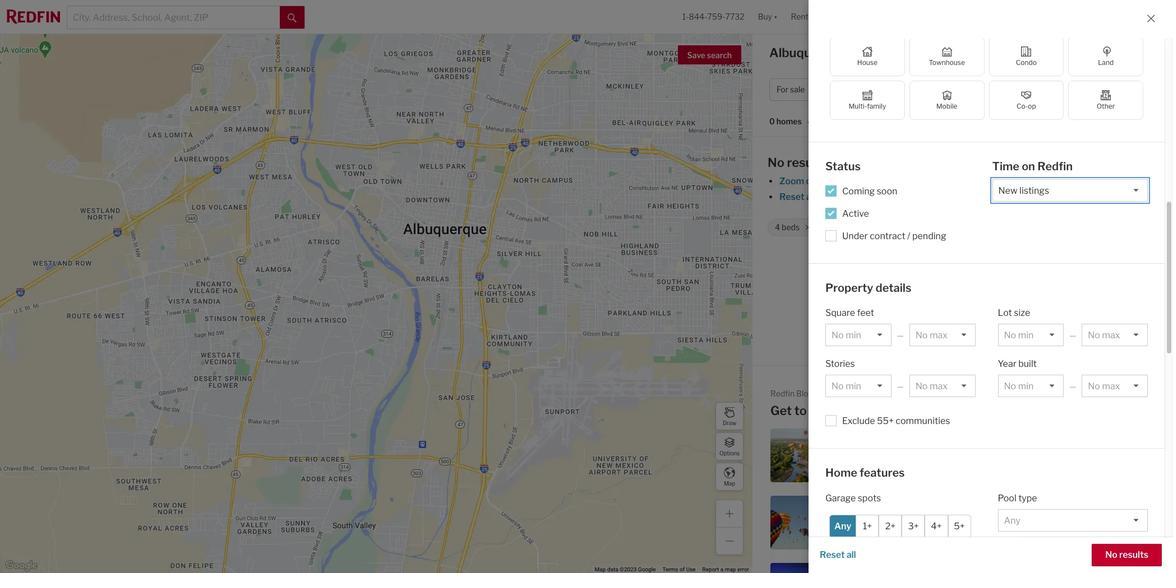 Task type: locate. For each thing, give the bounding box(es) containing it.
1 vertical spatial option group
[[830, 515, 971, 539]]

0 horizontal spatial •
[[808, 118, 810, 127]]

0 vertical spatial home
[[891, 85, 913, 94]]

or
[[845, 192, 854, 203]]

all inside button
[[847, 550, 856, 561]]

1 horizontal spatial more
[[1124, 390, 1147, 401]]

0 vertical spatial /
[[982, 85, 985, 94]]

2 horizontal spatial of
[[1082, 514, 1089, 523]]

1 horizontal spatial home
[[891, 85, 913, 94]]

type right pool
[[1019, 493, 1038, 504]]

options button
[[716, 433, 744, 461]]

0 horizontal spatial 4
[[775, 223, 780, 232]]

1 vertical spatial homes
[[1044, 192, 1072, 203]]

2023
[[928, 462, 947, 470]]

1 vertical spatial type
[[1019, 493, 1038, 504]]

2 horizontal spatial in
[[1097, 457, 1103, 465]]

no results inside button
[[1106, 550, 1149, 561]]

map down options
[[724, 480, 736, 487]]

market
[[1033, 49, 1064, 59]]

1 horizontal spatial map
[[724, 480, 736, 487]]

1 horizontal spatial 4+
[[931, 522, 942, 532]]

albuquerque inside the ultimate albuquerque bucket list
[[897, 514, 942, 523]]

zoom out button
[[779, 176, 821, 187]]

albuquerque, up popular at bottom right
[[844, 404, 923, 419]]

beds
[[782, 223, 800, 232]]

0 vertical spatial homes
[[777, 117, 802, 126]]

will
[[1058, 534, 1072, 542]]

to inside 7 home remodeling projects to boost your property value in albuquerque
[[1074, 447, 1082, 455]]

homes right 0 in the top right of the page
[[777, 117, 802, 126]]

more right read
[[1124, 390, 1147, 401]]

4+ inside radio
[[931, 522, 942, 532]]

in right live
[[867, 462, 873, 470]]

/ right bd
[[982, 85, 985, 94]]

bd
[[971, 85, 981, 94]]

0 vertical spatial option group
[[830, 37, 1144, 120]]

draw button
[[716, 403, 744, 431]]

—
[[897, 331, 904, 341], [1070, 331, 1077, 341], [897, 382, 904, 392], [1070, 382, 1077, 392]]

map
[[724, 480, 736, 487], [595, 567, 606, 573]]

homes down time on redfin
[[1044, 192, 1072, 203]]

1 horizontal spatial filters
[[939, 192, 963, 203]]

1
[[964, 223, 968, 232]]

reset down any option
[[820, 550, 845, 561]]

1 horizontal spatial all
[[847, 550, 856, 561]]

1 horizontal spatial homes
[[1044, 192, 1072, 203]]

in
[[1097, 457, 1103, 465], [867, 462, 873, 470], [921, 462, 927, 470]]

0 vertical spatial property
[[826, 281, 874, 295]]

map for map
[[724, 480, 736, 487]]

0 horizontal spatial homes
[[777, 117, 802, 126]]

1 horizontal spatial results
[[1120, 550, 1149, 561]]

results inside button
[[1120, 550, 1149, 561]]

albuquerque link
[[987, 262, 1041, 273]]

reset all button
[[820, 545, 856, 567]]

land
[[1099, 58, 1114, 67]]

0 horizontal spatial 4+
[[830, 223, 839, 232]]

1 horizontal spatial reset
[[820, 550, 845, 561]]

save search button
[[678, 45, 742, 65]]

0 vertical spatial 4
[[964, 85, 969, 94]]

1 horizontal spatial of
[[907, 192, 916, 203]]

report
[[703, 567, 719, 573]]

get to know albuquerque, nm
[[771, 404, 947, 419]]

homes inside zoom out reset all filters or remove one of your filters below to see more homes
[[1044, 192, 1072, 203]]

0 horizontal spatial no results
[[768, 155, 828, 170]]

value
[[1076, 457, 1095, 465]]

reset all filters button
[[779, 192, 843, 203]]

1 horizontal spatial nm
[[926, 404, 947, 419]]

home for home features
[[826, 467, 858, 480]]

on
[[891, 223, 902, 232]]

in for value
[[1097, 457, 1103, 465]]

map inside button
[[724, 480, 736, 487]]

filters
[[1065, 85, 1087, 94], [818, 192, 843, 203], [939, 192, 963, 203]]

Any radio
[[830, 515, 857, 539]]

remove 4 beds image
[[805, 224, 812, 231]]

no results down and
[[1106, 550, 1149, 561]]

4+ left baths
[[830, 223, 839, 232]]

sort :
[[816, 117, 834, 126]]

0 homes •
[[770, 117, 810, 127]]

list
[[877, 524, 891, 532]]

2 horizontal spatial home
[[1050, 437, 1070, 445]]

nm up where at the bottom of the page
[[926, 404, 947, 419]]

1 vertical spatial 4
[[775, 223, 780, 232]]

Multi-family checkbox
[[830, 81, 905, 120]]

contract
[[870, 231, 906, 242]]

4 bd / 4+ ba button
[[957, 79, 1028, 101]]

55+
[[877, 416, 894, 427]]

4 left the beds
[[775, 223, 780, 232]]

time on redfin
[[993, 160, 1073, 173]]

4 inside "button"
[[964, 85, 969, 94]]

1 horizontal spatial no results
[[1106, 550, 1149, 561]]

map left data
[[595, 567, 606, 573]]

to up value
[[1074, 447, 1082, 455]]

of down the the
[[1082, 514, 1089, 523]]

3+ radio
[[902, 515, 925, 539]]

0 horizontal spatial nm
[[851, 45, 872, 60]]

to up the 2023 at the bottom
[[932, 452, 939, 460]]

in inside 7 home remodeling projects to boost your property value in albuquerque
[[1097, 457, 1103, 465]]

• inside button
[[1089, 85, 1091, 94]]

where
[[908, 452, 931, 460]]

feet
[[857, 308, 875, 319]]

you
[[1044, 534, 1057, 542]]

1 vertical spatial all
[[847, 550, 856, 561]]

4+ left 5+ option
[[931, 522, 942, 532]]

/ right on
[[908, 231, 911, 242]]

active
[[843, 208, 869, 219]]

2 vertical spatial 4+
[[931, 522, 942, 532]]

filters right all
[[1065, 85, 1087, 94]]

1 vertical spatial no
[[1106, 550, 1118, 561]]

0 vertical spatial •
[[1089, 85, 1091, 94]]

0 horizontal spatial filters
[[818, 192, 843, 203]]

1 vertical spatial results
[[1120, 550, 1149, 561]]

1 horizontal spatial /
[[982, 85, 985, 94]]

include outdoor parking
[[843, 557, 942, 568]]

mexico
[[945, 262, 976, 273]]

— for year built
[[1070, 382, 1077, 392]]

family
[[867, 102, 887, 111]]

4+ left ba
[[987, 85, 996, 94]]

home inside button
[[891, 85, 913, 94]]

1 vertical spatial reset
[[820, 550, 845, 561]]

projects
[[1044, 447, 1073, 455]]

0 vertical spatial more
[[1020, 192, 1042, 203]]

of inside zoom out reset all filters or remove one of your filters below to see more homes
[[907, 192, 916, 203]]

•
[[1089, 85, 1091, 94], [808, 118, 810, 127]]

1 horizontal spatial 4
[[964, 85, 969, 94]]

1 vertical spatial •
[[808, 118, 810, 127]]

0 horizontal spatial of
[[680, 567, 685, 573]]

no down them
[[1106, 550, 1118, 561]]

map data ©2023 google
[[595, 567, 656, 573]]

of left use
[[680, 567, 685, 573]]

3
[[1093, 85, 1098, 94]]

size
[[1014, 308, 1031, 319]]

• inside 0 homes •
[[808, 118, 810, 127]]

in down where at the bottom of the page
[[921, 462, 927, 470]]

1 vertical spatial home
[[1050, 437, 1070, 445]]

albuquerque, up for sale button
[[770, 45, 849, 60]]

zoom out reset all filters or remove one of your filters below to see more homes
[[780, 176, 1072, 203]]

0 vertical spatial 4+
[[987, 85, 996, 94]]

1 vertical spatial nm
[[926, 404, 947, 419]]

— for lot size
[[1070, 331, 1077, 341]]

albuquerque
[[987, 262, 1041, 273], [890, 442, 934, 450], [875, 462, 919, 470], [1044, 467, 1088, 475], [897, 514, 942, 523]]

the
[[852, 514, 865, 523]]

day
[[969, 223, 982, 232]]

year built
[[998, 359, 1037, 370]]

more right see
[[1020, 192, 1042, 203]]

no results up the zoom out button
[[768, 155, 828, 170]]

• left 3
[[1089, 85, 1091, 94]]

0 vertical spatial no results
[[768, 155, 828, 170]]

reset down zoom
[[780, 192, 805, 203]]

details
[[876, 281, 912, 295]]

0 vertical spatial reset
[[780, 192, 805, 203]]

0 vertical spatial map
[[724, 480, 736, 487]]

• left sort
[[808, 118, 810, 127]]

0 vertical spatial all
[[807, 192, 816, 203]]

sale
[[790, 85, 805, 94]]

0 vertical spatial of
[[907, 192, 916, 203]]

0 horizontal spatial no
[[768, 155, 785, 170]]

to left see
[[992, 192, 1001, 203]]

0 vertical spatial nm
[[851, 45, 872, 60]]

• for filters
[[1089, 85, 1091, 94]]

no
[[768, 155, 785, 170], [1106, 550, 1118, 561]]

7 home remodeling projects to boost your property value in albuquerque link
[[963, 429, 1142, 483]]

1 vertical spatial albuquerque,
[[844, 404, 923, 419]]

lot
[[998, 308, 1012, 319]]

in down boost
[[1097, 457, 1103, 465]]

1 horizontal spatial •
[[1089, 85, 1091, 94]]

2+ radio
[[879, 515, 902, 539]]

in for albuquerque
[[921, 462, 927, 470]]

of right the one
[[907, 192, 916, 203]]

type down townhouse
[[914, 85, 931, 94]]

0 horizontal spatial all
[[807, 192, 816, 203]]

results down and
[[1120, 550, 1149, 561]]

/
[[982, 85, 985, 94], [908, 231, 911, 242]]

0 horizontal spatial home
[[826, 467, 858, 480]]

2 horizontal spatial 4+
[[987, 85, 996, 94]]

for sale button
[[770, 79, 827, 101]]

status
[[826, 160, 861, 173]]

redfin blog
[[771, 389, 813, 399]]

no up zoom
[[768, 155, 785, 170]]

1 vertical spatial /
[[908, 231, 911, 242]]

all down the out
[[807, 192, 816, 203]]

1 horizontal spatial in
[[921, 462, 927, 470]]

nm left homes
[[851, 45, 872, 60]]

0 horizontal spatial more
[[1020, 192, 1042, 203]]

4+
[[987, 85, 996, 94], [830, 223, 839, 232], [931, 522, 942, 532]]

0 vertical spatial type
[[914, 85, 931, 94]]

option group
[[830, 37, 1144, 120], [830, 515, 971, 539]]

property up the square feet
[[826, 281, 874, 295]]

the
[[1078, 504, 1090, 513]]

/ inside "button"
[[982, 85, 985, 94]]

2 vertical spatial home
[[826, 467, 858, 480]]

map region
[[0, 16, 860, 574]]

1 vertical spatial more
[[1124, 390, 1147, 401]]

property down projects
[[1044, 457, 1075, 465]]

redfin link
[[885, 262, 913, 273]]

filters right your at right top
[[939, 192, 963, 203]]

all filters • 3 button
[[1032, 79, 1105, 101]]

results
[[787, 155, 828, 170], [1120, 550, 1149, 561]]

home right price icon
[[891, 85, 913, 94]]

City, Address, School, Agent, ZIP search field
[[67, 6, 280, 29]]

albuquerque,
[[770, 45, 849, 60], [844, 404, 923, 419]]

no inside button
[[1106, 550, 1118, 561]]

1 vertical spatial map
[[595, 567, 606, 573]]

under contract / pending
[[843, 231, 947, 242]]

option group containing any
[[830, 515, 971, 539]]

1 horizontal spatial property
[[1044, 457, 1075, 465]]

outdoor
[[875, 557, 909, 568]]

filters left or
[[818, 192, 843, 203]]

0 horizontal spatial property
[[826, 281, 874, 295]]

1 vertical spatial 4+
[[830, 223, 839, 232]]

exploring the sandia mountains of albuquerque: why locals love them and you will too link
[[963, 496, 1142, 550]]

0 vertical spatial results
[[787, 155, 828, 170]]

4 left bd
[[964, 85, 969, 94]]

list box
[[993, 179, 1148, 202], [826, 324, 892, 347], [910, 324, 976, 347], [998, 324, 1064, 347], [1082, 324, 1148, 347], [826, 375, 892, 398], [910, 375, 976, 398], [998, 375, 1064, 398], [1082, 375, 1148, 398], [998, 510, 1148, 532]]

exploring
[[1044, 504, 1077, 513]]

:
[[832, 117, 834, 126]]

draw
[[723, 420, 737, 427]]

a
[[721, 567, 724, 573]]

submit search image
[[288, 13, 297, 22]]

10 popular albuquerque neighborhoods: where to live in albuquerque in 2023 link
[[771, 429, 950, 483]]

all down any option
[[847, 550, 856, 561]]

to inside "10 popular albuquerque neighborhoods: where to live in albuquerque in 2023"
[[932, 452, 939, 460]]

0 horizontal spatial /
[[908, 231, 911, 242]]

1 vertical spatial property
[[1044, 457, 1075, 465]]

Other checkbox
[[1069, 81, 1144, 120]]

0 horizontal spatial map
[[595, 567, 606, 573]]

neighborhoods:
[[852, 452, 906, 460]]

4+ inside "button"
[[987, 85, 996, 94]]

filters inside all filters • 3 button
[[1065, 85, 1087, 94]]

albuquerque, nm homes for sale
[[770, 45, 964, 60]]

2+
[[886, 522, 896, 532]]

4
[[964, 85, 969, 94], [775, 223, 780, 232]]

Townhouse checkbox
[[910, 37, 985, 76]]

Co-op checkbox
[[989, 81, 1064, 120]]

/ for 4+
[[982, 85, 985, 94]]

1 horizontal spatial no
[[1106, 550, 1118, 561]]

0 horizontal spatial reset
[[780, 192, 805, 203]]

1 horizontal spatial type
[[1019, 493, 1038, 504]]

op
[[1028, 102, 1037, 111]]

home up garage
[[826, 467, 858, 480]]

insights
[[1066, 49, 1100, 59]]

albuquerque inside 7 home remodeling projects to boost your property value in albuquerque
[[1044, 467, 1088, 475]]

year
[[998, 359, 1017, 370]]

2 horizontal spatial filters
[[1065, 85, 1087, 94]]

home up projects
[[1050, 437, 1070, 445]]

type inside button
[[914, 85, 931, 94]]

remove
[[856, 192, 888, 203]]

results up the out
[[787, 155, 828, 170]]

1 vertical spatial of
[[1082, 514, 1089, 523]]

live
[[852, 462, 866, 470]]

save search
[[688, 50, 732, 60]]

1 vertical spatial no results
[[1106, 550, 1149, 561]]

0 horizontal spatial type
[[914, 85, 931, 94]]

reset inside button
[[820, 550, 845, 561]]



Task type: describe. For each thing, give the bounding box(es) containing it.
5+ radio
[[948, 515, 971, 539]]

guide
[[1131, 49, 1155, 59]]

read more
[[1100, 390, 1147, 401]]

and
[[1125, 524, 1137, 532]]

options
[[720, 450, 740, 457]]

— for stories
[[897, 382, 904, 392]]

Condo checkbox
[[989, 37, 1064, 76]]

map for map data ©2023 google
[[595, 567, 606, 573]]

home type
[[891, 85, 931, 94]]

to inside zoom out reset all filters or remove one of your filters below to see more homes
[[992, 192, 1001, 203]]

recommended
[[836, 117, 893, 126]]

more inside zoom out reset all filters or remove one of your filters below to see more homes
[[1020, 192, 1042, 203]]

homes inside 0 homes •
[[777, 117, 802, 126]]

get
[[771, 404, 792, 419]]

than
[[946, 223, 962, 232]]

of inside exploring the sandia mountains of albuquerque: why locals love them and you will too
[[1082, 514, 1089, 523]]

|
[[1105, 49, 1107, 59]]

ultimate
[[866, 514, 896, 523]]

google image
[[3, 559, 40, 574]]

844-
[[689, 12, 708, 22]]

0 vertical spatial albuquerque,
[[770, 45, 849, 60]]

garage spots
[[826, 493, 881, 504]]

on
[[1022, 160, 1036, 173]]

know
[[810, 404, 842, 419]]

new
[[924, 262, 943, 273]]

4+ for 4+
[[931, 522, 942, 532]]

0 horizontal spatial in
[[867, 462, 873, 470]]

option group containing house
[[830, 37, 1144, 120]]

0 horizontal spatial results
[[787, 155, 828, 170]]

all inside zoom out reset all filters or remove one of your filters below to see more homes
[[807, 192, 816, 203]]

locals
[[1061, 524, 1084, 532]]

time
[[993, 160, 1020, 173]]

co-op
[[1017, 102, 1037, 111]]

city guide link
[[1111, 48, 1157, 61]]

recommended button
[[834, 116, 902, 127]]

sort
[[816, 117, 832, 126]]

square feet
[[826, 308, 875, 319]]

them
[[1103, 524, 1123, 532]]

any
[[835, 522, 852, 532]]

spots
[[858, 493, 881, 504]]

home features
[[826, 467, 905, 480]]

too
[[1073, 534, 1086, 542]]

features
[[860, 467, 905, 480]]

one
[[890, 192, 906, 203]]

4 for 4 beds
[[775, 223, 780, 232]]

pool
[[998, 493, 1017, 504]]

Mobile checkbox
[[910, 81, 985, 120]]

0 vertical spatial no
[[768, 155, 785, 170]]

• for homes
[[808, 118, 810, 127]]

all filters • 3
[[1053, 85, 1098, 94]]

new mexico link
[[924, 262, 976, 273]]

save
[[688, 50, 706, 60]]

4+ for 4+ baths
[[830, 223, 839, 232]]

the ultimate albuquerque bucket list
[[852, 514, 942, 532]]

exclude
[[843, 416, 875, 427]]

new mexico
[[924, 262, 976, 273]]

4 for 4 bd / 4+ ba
[[964, 85, 969, 94]]

4+ radio
[[925, 515, 948, 539]]

7
[[1044, 437, 1048, 445]]

remodeling
[[1072, 437, 1113, 445]]

under
[[843, 231, 868, 242]]

parking
[[911, 557, 942, 568]]

— for square feet
[[897, 331, 904, 341]]

/ for pending
[[908, 231, 911, 242]]

1-844-759-7732
[[683, 12, 745, 22]]

home for home type
[[891, 85, 913, 94]]

property details
[[826, 281, 912, 295]]

homes
[[875, 45, 916, 60]]

type for pool type
[[1019, 493, 1038, 504]]

albuquerque:
[[1090, 514, 1136, 523]]

built
[[1019, 359, 1037, 370]]

multi-
[[849, 102, 867, 111]]

baths
[[841, 223, 861, 232]]

House checkbox
[[830, 37, 905, 76]]

lot size
[[998, 308, 1031, 319]]

why
[[1044, 524, 1060, 532]]

multi-family
[[849, 102, 887, 111]]

Land checkbox
[[1069, 37, 1144, 76]]

include
[[843, 557, 873, 568]]

property inside 7 home remodeling projects to boost your property value in albuquerque
[[1044, 457, 1075, 465]]

reset inside zoom out reset all filters or remove one of your filters below to see more homes
[[780, 192, 805, 203]]

home inside 7 home remodeling projects to boost your property value in albuquerque
[[1050, 437, 1070, 445]]

google
[[638, 567, 656, 573]]

bucket
[[852, 524, 876, 532]]

price image
[[860, 87, 872, 93]]

coming soon
[[843, 186, 898, 197]]

type for home type
[[914, 85, 931, 94]]

all
[[1053, 85, 1063, 94]]

more inside read more link
[[1124, 390, 1147, 401]]

house
[[858, 58, 878, 67]]

0
[[770, 117, 775, 126]]

communities
[[896, 416, 951, 427]]

read
[[1100, 390, 1122, 401]]

exclude 55+ communities
[[843, 416, 951, 427]]

read more link
[[1100, 389, 1156, 402]]

the ultimate albuquerque bucket list link
[[771, 496, 950, 550]]

co-
[[1017, 102, 1028, 111]]

1+ radio
[[856, 515, 879, 539]]

less
[[930, 223, 944, 232]]

soon
[[877, 186, 898, 197]]

to down blog
[[795, 404, 807, 419]]

blog
[[797, 389, 813, 399]]

data
[[607, 567, 619, 573]]

for
[[777, 85, 789, 94]]

2 vertical spatial of
[[680, 567, 685, 573]]

square
[[826, 308, 856, 319]]

other
[[1097, 102, 1115, 111]]

your
[[1105, 447, 1121, 455]]

love
[[1085, 524, 1102, 532]]

1+
[[863, 522, 872, 532]]

home type button
[[883, 79, 952, 101]]

10
[[852, 442, 860, 450]]



Task type: vqa. For each thing, say whether or not it's contained in the screenshot.
pending
yes



